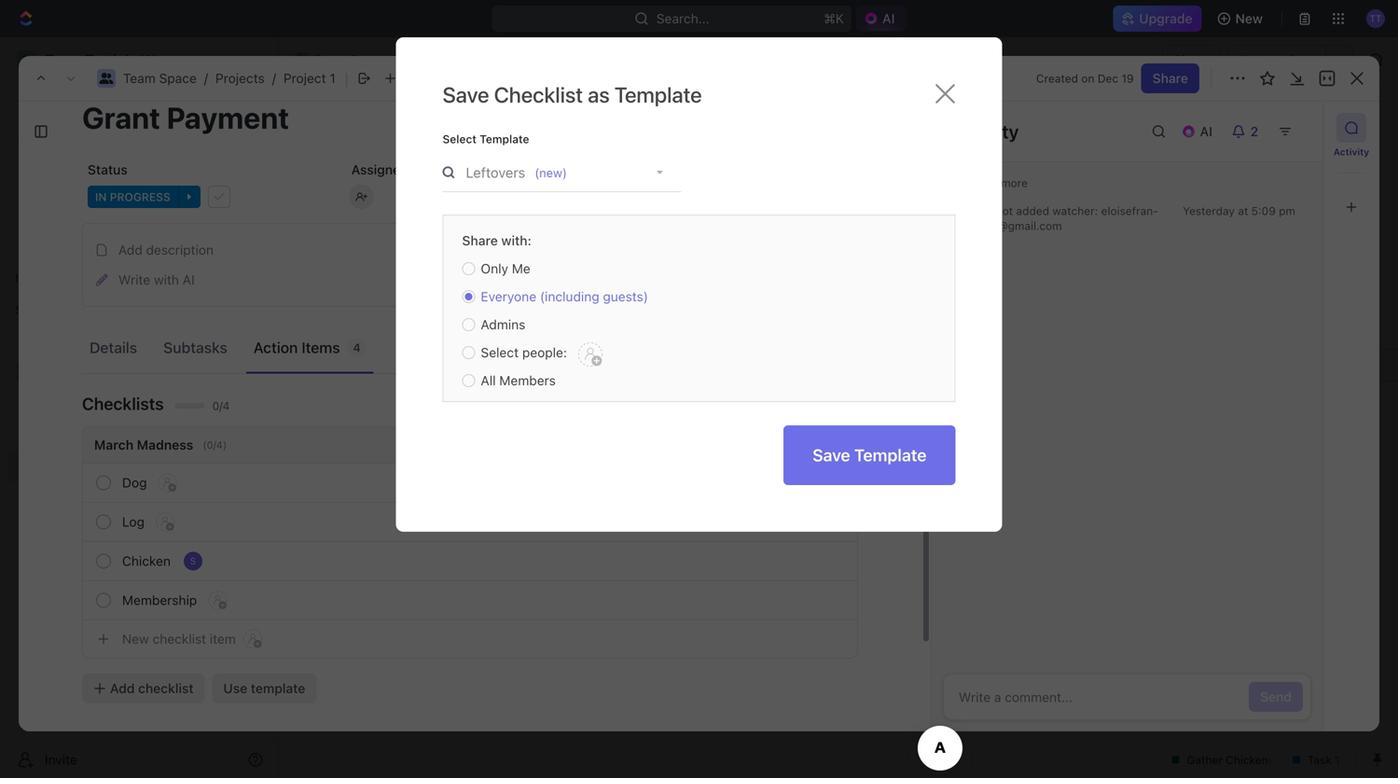 Task type: vqa. For each thing, say whether or not it's contained in the screenshot.
"Invite"
yes



Task type: locate. For each thing, give the bounding box(es) containing it.
‎task 1
[[376, 325, 414, 340]]

team left "details" button
[[45, 363, 77, 379]]

0 vertical spatial new
[[1236, 11, 1263, 26]]

team space link
[[290, 49, 392, 71], [123, 70, 197, 86], [45, 356, 267, 386]]

sidebar navigation
[[0, 37, 279, 778]]

team inside "team space / projects / project 1 |"
[[123, 70, 156, 86]]

new for new checklist item
[[122, 631, 149, 647]]

send button
[[1249, 682, 1303, 712]]

2 horizontal spatial space
[[349, 52, 387, 67]]

activity
[[954, 120, 1019, 142], [1334, 146, 1370, 157]]

share for share button to the right of "19"
[[1153, 70, 1189, 86]]

user group image up "project 1" link
[[296, 55, 308, 64]]

1 vertical spatial save
[[813, 445, 851, 465]]

team up '|'
[[313, 52, 346, 67]]

0 vertical spatial projects link
[[215, 70, 265, 86]]

dog
[[122, 475, 147, 490]]

task sidebar content section
[[931, 102, 1323, 731]]

0 horizontal spatial team
[[45, 363, 77, 379]]

yesterday
[[1183, 204, 1235, 217]]

2 horizontal spatial team
[[313, 52, 346, 67]]

0 horizontal spatial activity
[[954, 120, 1019, 142]]

projects link left "project 1" link
[[215, 70, 265, 86]]

1 right ‎task in the left of the page
[[408, 325, 414, 340]]

add task down grant
[[376, 390, 431, 406]]

tree containing team space
[[7, 325, 271, 577]]

only me
[[481, 261, 531, 276]]

task for the topmost add task button
[[1292, 120, 1320, 135]]

with:
[[501, 233, 532, 248]]

task left task sidebar navigation tab list
[[1292, 120, 1320, 135]]

add down 'new checklist item'
[[110, 681, 135, 696]]

0 vertical spatial checklist
[[153, 631, 206, 647]]

dec
[[1098, 72, 1119, 85]]

new up automations
[[1236, 11, 1263, 26]]

1 vertical spatial projects
[[56, 395, 105, 411]]

assigned to
[[351, 162, 424, 177]]

calendar
[[476, 173, 531, 188]]

1 horizontal spatial task
[[528, 264, 552, 278]]

1 left '|'
[[330, 70, 336, 86]]

1
[[330, 70, 336, 86], [413, 111, 426, 142], [408, 325, 414, 340]]

0 horizontal spatial projects
[[56, 395, 105, 411]]

2 horizontal spatial task
[[1292, 120, 1320, 135]]

0 horizontal spatial add task
[[376, 390, 431, 406]]

2 horizontal spatial add task
[[1264, 120, 1320, 135]]

share up only
[[462, 233, 498, 248]]

checklist down 'new checklist item'
[[138, 681, 194, 696]]

2 horizontal spatial template
[[855, 445, 927, 465]]

team space inside sidebar navigation
[[45, 363, 118, 379]]

2 vertical spatial 1
[[408, 325, 414, 340]]

0 vertical spatial share
[[1174, 52, 1210, 67]]

team space link up "home" link
[[123, 70, 197, 86]]

2 vertical spatial task
[[404, 390, 431, 406]]

2 vertical spatial space
[[81, 363, 118, 379]]

dashboards link
[[7, 186, 271, 216]]

0 vertical spatial 1
[[330, 70, 336, 86]]

space
[[349, 52, 387, 67], [159, 70, 197, 86], [81, 363, 118, 379]]

1 for ‎task 1
[[408, 325, 414, 340]]

2 vertical spatial add task
[[376, 390, 431, 406]]

share down the upgrade
[[1174, 52, 1210, 67]]

projects up 'march'
[[56, 395, 105, 411]]

0 vertical spatial activity
[[954, 120, 1019, 142]]

share button down the upgrade
[[1163, 45, 1221, 75]]

0 horizontal spatial template
[[480, 132, 529, 146]]

new for new
[[1236, 11, 1263, 26]]

share for share with:
[[462, 233, 498, 248]]

0 horizontal spatial space
[[81, 363, 118, 379]]

user group image up "home" link
[[99, 73, 113, 84]]

yesterday at 5:09 pm
[[1183, 204, 1296, 217]]

checklist for add
[[138, 681, 194, 696]]

save inside "button"
[[813, 445, 851, 465]]

project up assigned
[[324, 111, 408, 142]]

2 horizontal spatial user group image
[[296, 55, 308, 64]]

projects left "project 1" link
[[215, 70, 265, 86]]

2 vertical spatial template
[[855, 445, 927, 465]]

action
[[254, 339, 298, 356]]

1 horizontal spatial save
[[813, 445, 851, 465]]

add
[[1264, 120, 1288, 135], [118, 242, 143, 257], [503, 264, 525, 278], [376, 390, 400, 406], [110, 681, 135, 696]]

1 vertical spatial team
[[123, 70, 156, 86]]

team up "home" link
[[123, 70, 156, 86]]

/ up "home" link
[[204, 70, 208, 86]]

user group image down spaces
[[19, 366, 33, 377]]

projects link inside tree
[[56, 388, 218, 418]]

select up leftovers
[[443, 132, 477, 146]]

0 vertical spatial space
[[349, 52, 387, 67]]

list link
[[415, 168, 441, 194]]

save for save template
[[813, 445, 851, 465]]

task for left add task button
[[404, 390, 431, 406]]

favorites button
[[7, 267, 83, 289]]

user group image
[[296, 55, 308, 64], [99, 73, 113, 84], [19, 366, 33, 377]]

space inside tree
[[81, 363, 118, 379]]

2 vertical spatial share
[[462, 233, 498, 248]]

add task down automations button
[[1264, 120, 1320, 135]]

project left '|'
[[284, 70, 326, 86]]

0 vertical spatial add task
[[1264, 120, 1320, 135]]

madness
[[137, 437, 193, 452]]

1 vertical spatial 1
[[413, 111, 426, 142]]

0 horizontal spatial save
[[443, 82, 489, 107]]

board
[[348, 173, 385, 188]]

add task button
[[1252, 113, 1331, 143], [481, 260, 560, 282], [368, 387, 439, 409]]

/ up project 1
[[395, 52, 399, 67]]

use
[[223, 681, 247, 696]]

save
[[443, 82, 489, 107], [813, 445, 851, 465]]

0 vertical spatial projects
[[215, 70, 265, 86]]

payment
[[414, 357, 468, 373]]

on
[[1082, 72, 1095, 85]]

2 vertical spatial user group image
[[19, 366, 33, 377]]

1 vertical spatial team space
[[45, 363, 118, 379]]

pm
[[1279, 204, 1296, 217]]

members
[[499, 373, 556, 388]]

1 vertical spatial template
[[480, 132, 529, 146]]

1 horizontal spatial projects
[[215, 70, 265, 86]]

0 vertical spatial project
[[284, 70, 326, 86]]

0 horizontal spatial add task button
[[368, 387, 439, 409]]

add task button down automations button
[[1252, 113, 1331, 143]]

0 vertical spatial save
[[443, 82, 489, 107]]

select template
[[443, 132, 529, 146]]

1 vertical spatial projects link
[[56, 388, 218, 418]]

new inside button
[[1236, 11, 1263, 26]]

1 vertical spatial add task button
[[481, 260, 560, 282]]

2 vertical spatial add task button
[[368, 387, 439, 409]]

save template
[[813, 445, 927, 465]]

task down grant payment at the left of page
[[404, 390, 431, 406]]

1 vertical spatial new
[[122, 631, 149, 647]]

write with ai
[[118, 272, 195, 287]]

use template
[[223, 681, 305, 696]]

automations button
[[1229, 46, 1326, 74]]

projects link up 'march'
[[56, 388, 218, 418]]

2 horizontal spatial add task button
[[1252, 113, 1331, 143]]

select down admins
[[481, 345, 519, 360]]

team space
[[313, 52, 387, 67], [45, 363, 118, 379]]

1 vertical spatial checklist
[[138, 681, 194, 696]]

/ left "project 1" link
[[272, 70, 276, 86]]

grant
[[376, 357, 410, 373]]

Search tasks... text field
[[1166, 212, 1353, 240]]

add description
[[118, 242, 214, 257]]

write
[[118, 272, 150, 287]]

1 vertical spatial user group image
[[99, 73, 113, 84]]

add checklist button
[[82, 674, 205, 703]]

template
[[615, 82, 702, 107], [480, 132, 529, 146], [855, 445, 927, 465]]

ai
[[183, 272, 195, 287]]

checklist left item
[[153, 631, 206, 647]]

0 horizontal spatial new
[[122, 631, 149, 647]]

leftovers (new)
[[466, 164, 567, 181]]

space up "home" link
[[159, 70, 197, 86]]

add description button
[[89, 235, 852, 265]]

new
[[1236, 11, 1263, 26], [122, 631, 149, 647]]

share inside save checklist as template dialog
[[462, 233, 498, 248]]

1 up to
[[413, 111, 426, 142]]

checklist inside button
[[138, 681, 194, 696]]

add up everyone
[[503, 264, 525, 278]]

1 horizontal spatial team space
[[313, 52, 387, 67]]

clickbot
[[969, 204, 1013, 217]]

1 horizontal spatial activity
[[1334, 146, 1370, 157]]

1 horizontal spatial add task
[[503, 264, 552, 278]]

0 vertical spatial task
[[1292, 120, 1320, 135]]

share button
[[1163, 45, 1221, 75], [1142, 63, 1200, 93]]

gantt
[[566, 173, 600, 188]]

add task button down grant
[[368, 387, 439, 409]]

log
[[122, 514, 145, 529]]

1 vertical spatial activity
[[1334, 146, 1370, 157]]

1 vertical spatial task
[[528, 264, 552, 278]]

1 vertical spatial add task
[[503, 264, 552, 278]]

search...
[[657, 11, 710, 26]]

1 vertical spatial share
[[1153, 70, 1189, 86]]

team space link up checklists
[[45, 356, 267, 386]]

board link
[[344, 168, 385, 194]]

1 vertical spatial space
[[159, 70, 197, 86]]

projects link
[[215, 70, 265, 86], [56, 388, 218, 418]]

new down membership
[[122, 631, 149, 647]]

space up project 1
[[349, 52, 387, 67]]

1 horizontal spatial new
[[1236, 11, 1263, 26]]

save checklist as template
[[443, 82, 702, 107]]

created
[[1037, 72, 1078, 85]]

0 horizontal spatial team space
[[45, 363, 118, 379]]

team space link up project 1
[[290, 49, 392, 71]]

add down grant
[[376, 390, 400, 406]]

new button
[[1210, 4, 1274, 34]]

0 horizontal spatial user group image
[[19, 366, 33, 377]]

1 horizontal spatial add task button
[[481, 260, 560, 282]]

template inside save template "button"
[[855, 445, 927, 465]]

share right "19"
[[1153, 70, 1189, 86]]

team
[[313, 52, 346, 67], [123, 70, 156, 86], [45, 363, 77, 379]]

add task up everyone
[[503, 264, 552, 278]]

automations
[[1238, 52, 1316, 67]]

space down details at left
[[81, 363, 118, 379]]

Edit task name text field
[[82, 100, 858, 135]]

1 horizontal spatial select
[[481, 345, 519, 360]]

1 horizontal spatial space
[[159, 70, 197, 86]]

1 vertical spatial select
[[481, 345, 519, 360]]

0 horizontal spatial select
[[443, 132, 477, 146]]

0 vertical spatial add task button
[[1252, 113, 1331, 143]]

tree
[[7, 325, 271, 577]]

0 horizontal spatial task
[[404, 390, 431, 406]]

task up everyone (including guests)
[[528, 264, 552, 278]]

select
[[443, 132, 477, 146], [481, 345, 519, 360]]

all
[[481, 373, 496, 388]]

add task button up everyone
[[481, 260, 560, 282]]

save checklist as template dialog
[[396, 37, 1002, 532]]

in
[[348, 264, 360, 278]]

5:09
[[1252, 204, 1276, 217]]

(new)
[[535, 166, 567, 180]]

1 horizontal spatial user group image
[[99, 73, 113, 84]]

0 vertical spatial select
[[443, 132, 477, 146]]

template
[[251, 681, 305, 696]]

0 vertical spatial template
[[615, 82, 702, 107]]

2 vertical spatial team
[[45, 363, 77, 379]]

team space up '|'
[[313, 52, 387, 67]]

team space down details at left
[[45, 363, 118, 379]]

1 horizontal spatial team
[[123, 70, 156, 86]]

status
[[88, 162, 128, 177]]



Task type: describe. For each thing, give the bounding box(es) containing it.
leftovers
[[466, 164, 526, 181]]

upgrade
[[1139, 11, 1193, 26]]

projects inside "team space / projects / project 1 |"
[[215, 70, 265, 86]]

details
[[90, 339, 137, 356]]

1 inside "team space / projects / project 1 |"
[[330, 70, 336, 86]]

spaces
[[15, 303, 54, 316]]

team space / projects / project 1 |
[[123, 69, 349, 88]]

1 vertical spatial project
[[324, 111, 408, 142]]

activity inside task sidebar content "section"
[[954, 120, 1019, 142]]

0 horizontal spatial /
[[204, 70, 208, 86]]

0/4
[[212, 399, 230, 412]]

guests)
[[603, 289, 648, 304]]

new checklist item
[[122, 631, 236, 647]]

dashboards
[[45, 193, 117, 208]]

share button right "19"
[[1142, 63, 1200, 93]]

template for select template
[[480, 132, 529, 146]]

project inside "team space / projects / project 1 |"
[[284, 70, 326, 86]]

items
[[302, 339, 340, 356]]

0 vertical spatial team
[[313, 52, 346, 67]]

to
[[412, 162, 424, 177]]

checklist for new
[[153, 631, 206, 647]]

save for save checklist as template
[[443, 82, 489, 107]]

subtasks
[[163, 339, 227, 356]]

item
[[210, 631, 236, 647]]

favorites
[[15, 271, 64, 285]]

|
[[345, 69, 349, 88]]

checklist
[[494, 82, 583, 107]]

team space link for middle 'user group' icon
[[123, 70, 197, 86]]

list
[[419, 173, 441, 188]]

save template button
[[784, 425, 956, 485]]

inbox link
[[7, 122, 271, 152]]

select people:
[[481, 345, 567, 360]]

march madness (0/4)
[[94, 437, 227, 452]]

2 horizontal spatial /
[[395, 52, 399, 67]]

table
[[635, 173, 668, 188]]

tree inside sidebar navigation
[[7, 325, 271, 577]]

eloisefran cis23@gmail.com
[[969, 204, 1159, 232]]

19
[[1122, 72, 1134, 85]]

(including
[[540, 289, 600, 304]]

table link
[[631, 168, 668, 194]]

action items
[[254, 339, 340, 356]]

template for save template
[[855, 445, 927, 465]]

space inside "team space / projects / project 1 |"
[[159, 70, 197, 86]]

add checklist
[[110, 681, 194, 696]]

pencil image
[[95, 274, 108, 286]]

subtasks button
[[156, 330, 235, 365]]

task sidebar navigation tab list
[[1331, 113, 1372, 222]]

⌘k
[[824, 11, 844, 26]]

team inside tree
[[45, 363, 77, 379]]

‎task
[[376, 325, 404, 340]]

team space link for 'user group' icon within sidebar navigation
[[45, 356, 267, 386]]

projects inside sidebar navigation
[[56, 395, 105, 411]]

grant payment
[[376, 357, 468, 373]]

cis23@gmail.com
[[969, 204, 1159, 232]]

at
[[1238, 204, 1249, 217]]

2
[[445, 264, 452, 278]]

membership
[[122, 592, 197, 608]]

all members
[[481, 373, 556, 388]]

added watcher:
[[1013, 204, 1102, 217]]

progress
[[363, 264, 423, 278]]

assigned
[[351, 162, 408, 177]]

everyone
[[481, 289, 537, 304]]

invite
[[45, 752, 77, 767]]

user group image inside sidebar navigation
[[19, 366, 33, 377]]

select for select people:
[[481, 345, 519, 360]]

eloisefran
[[1102, 204, 1159, 217]]

activity inside task sidebar navigation tab list
[[1334, 146, 1370, 157]]

everyone (including guests)
[[481, 289, 648, 304]]

0 vertical spatial user group image
[[296, 55, 308, 64]]

1 horizontal spatial template
[[615, 82, 702, 107]]

4
[[353, 341, 361, 354]]

0 vertical spatial team space
[[313, 52, 387, 67]]

share for share button below the upgrade
[[1174, 52, 1210, 67]]

home
[[45, 97, 80, 113]]

checklists
[[82, 394, 164, 414]]

as
[[588, 82, 610, 107]]

created on dec 19
[[1037, 72, 1134, 85]]

use template button
[[212, 674, 317, 703]]

details button
[[82, 330, 145, 365]]

added
[[1016, 204, 1050, 217]]

watcher:
[[1053, 204, 1098, 217]]

add task for left add task button
[[376, 390, 431, 406]]

1 horizontal spatial /
[[272, 70, 276, 86]]

project 1 link
[[284, 70, 336, 86]]

select for select template
[[443, 132, 477, 146]]

add down automations button
[[1264, 120, 1288, 135]]

admins
[[481, 317, 526, 332]]

me
[[512, 261, 531, 276]]

inbox
[[45, 129, 77, 145]]

only
[[481, 261, 508, 276]]

calendar link
[[472, 168, 531, 194]]

1 for project 1
[[413, 111, 426, 142]]

description
[[146, 242, 214, 257]]

add up 'write'
[[118, 242, 143, 257]]

chicken
[[122, 553, 171, 569]]

send
[[1261, 689, 1292, 704]]

in progress
[[348, 264, 423, 278]]

gantt link
[[562, 168, 600, 194]]

people:
[[522, 345, 567, 360]]

add task for the topmost add task button
[[1264, 120, 1320, 135]]



